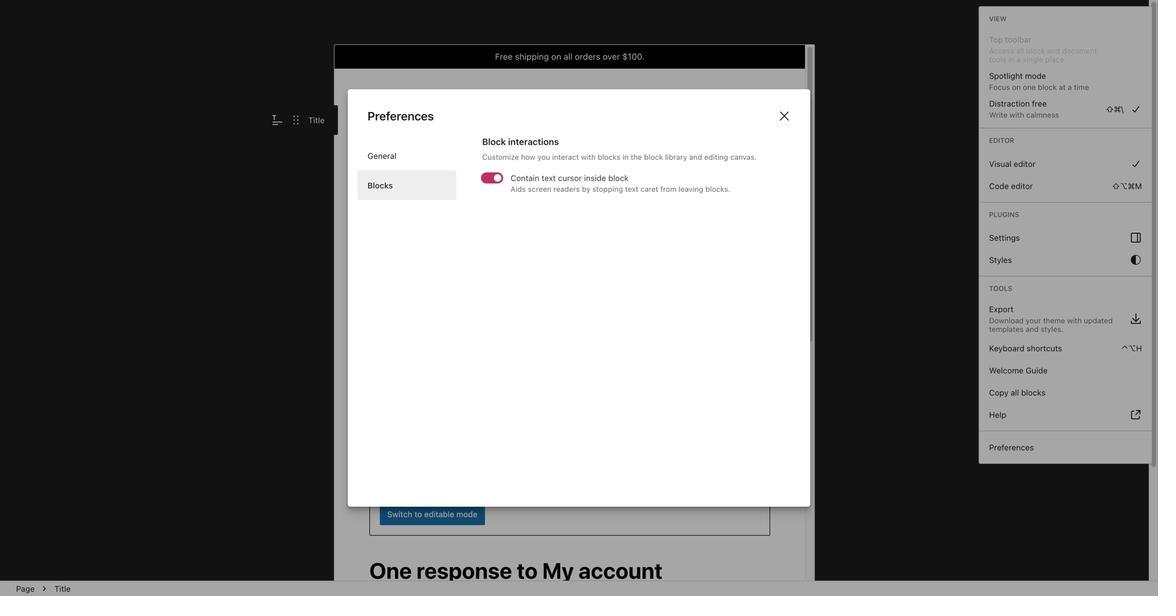 Task type: locate. For each thing, give the bounding box(es) containing it.
with right theme at the bottom right of the page
[[1067, 317, 1082, 325]]

1 horizontal spatial blocks
[[1021, 389, 1046, 398]]

help
[[989, 411, 1006, 420]]

view
[[989, 15, 1007, 23]]

editor
[[1014, 159, 1036, 169], [1011, 181, 1033, 191]]

general button
[[358, 141, 456, 171]]

styles.
[[1041, 325, 1063, 334]]

copy all blocks button
[[984, 382, 1147, 404]]

3 right image from the top
[[1129, 253, 1143, 268]]

0 vertical spatial editor
[[1014, 159, 1036, 169]]

0 vertical spatial in
[[1008, 55, 1014, 64]]

title inside button
[[308, 116, 325, 125]]

blocks.
[[705, 185, 730, 194]]

1 vertical spatial in
[[623, 153, 629, 161]]

shortcuts
[[1027, 344, 1062, 353]]

1 vertical spatial text
[[625, 185, 638, 194]]

editor right visual
[[1014, 159, 1036, 169]]

1 right image from the top
[[1129, 157, 1143, 171]]

0 horizontal spatial blocks
[[598, 153, 620, 161]]

in left the the
[[623, 153, 629, 161]]

1 horizontal spatial with
[[1010, 111, 1024, 119]]

right image inside styles button
[[1129, 253, 1143, 268]]

5 right image from the top
[[1129, 408, 1143, 423]]

by
[[582, 185, 590, 194]]

close image
[[777, 109, 792, 124]]

with
[[1010, 111, 1024, 119], [581, 153, 596, 161], [1067, 317, 1082, 325]]

text
[[542, 173, 556, 183], [625, 185, 638, 194]]

1 vertical spatial preferences
[[989, 443, 1034, 453]]

0 horizontal spatial in
[[623, 153, 629, 161]]

2 horizontal spatial with
[[1067, 317, 1082, 325]]

and inside top toolbar access all block and document tools in a single place
[[1047, 46, 1060, 55]]

preferences inside document
[[368, 109, 434, 123]]

0 horizontal spatial preferences
[[368, 109, 434, 123]]

blocks inside block interactions customize how you interact with blocks in the block library and editing canvas.
[[598, 153, 620, 161]]

1 horizontal spatial and
[[1026, 325, 1039, 334]]

all down toolbar
[[1016, 46, 1024, 55]]

customize
[[482, 153, 519, 161]]

top
[[989, 35, 1003, 44]]

plugins
[[989, 211, 1019, 219]]

single
[[1023, 55, 1043, 64]]

in right tools
[[1008, 55, 1014, 64]]

toolbar
[[1005, 35, 1032, 44]]

visual
[[989, 159, 1012, 169]]

0 vertical spatial all
[[1016, 46, 1024, 55]]

preferences up general button
[[368, 109, 434, 123]]

1 vertical spatial blocks
[[1021, 389, 1046, 398]]

2 vertical spatial with
[[1067, 317, 1082, 325]]

right image
[[1129, 157, 1143, 171], [1129, 231, 1143, 246], [1129, 253, 1143, 268], [1129, 312, 1143, 327], [1129, 408, 1143, 423]]

all right copy at right
[[1011, 389, 1019, 398]]

you
[[538, 153, 550, 161]]

0 horizontal spatial with
[[581, 153, 596, 161]]

text up screen
[[542, 173, 556, 183]]

0 horizontal spatial text
[[542, 173, 556, 183]]

welcome guide button
[[984, 360, 1147, 382]]

how
[[521, 153, 535, 161]]

tools
[[989, 285, 1012, 293]]

block down toolbar
[[1026, 46, 1045, 55]]

settings button
[[984, 227, 1147, 249]]

1 horizontal spatial title
[[308, 116, 325, 125]]

editor inside button
[[1014, 159, 1036, 169]]

caret
[[640, 185, 658, 194]]

and
[[1047, 46, 1060, 55], [689, 153, 702, 161], [1026, 325, 1039, 334]]

theme
[[1043, 317, 1065, 325]]

spotlight
[[989, 71, 1023, 80]]

title button
[[308, 105, 331, 135]]

in inside block interactions customize how you interact with blocks in the block library and editing canvas.
[[623, 153, 629, 161]]

text left caret
[[625, 185, 638, 194]]

0 vertical spatial title
[[308, 116, 325, 125]]

styles
[[989, 256, 1012, 265]]

block breadcrumb list
[[0, 582, 87, 597]]

2 horizontal spatial and
[[1047, 46, 1060, 55]]

interact
[[552, 153, 579, 161]]

block right the the
[[644, 153, 663, 161]]

right image for keyboard shortcuts
[[1129, 312, 1143, 327]]

export download your theme with updated templates and styles.
[[989, 305, 1113, 334]]

title right page
[[54, 585, 71, 594]]

2 vertical spatial and
[[1026, 325, 1039, 334]]

0 vertical spatial a
[[1017, 55, 1021, 64]]

1 horizontal spatial a
[[1068, 83, 1072, 92]]

blocks
[[598, 153, 620, 161], [1021, 389, 1046, 398]]

0 vertical spatial and
[[1047, 46, 1060, 55]]

0 horizontal spatial a
[[1017, 55, 1021, 64]]

stopping
[[592, 185, 623, 194]]

write
[[989, 111, 1008, 119]]

1 vertical spatial and
[[689, 153, 702, 161]]

1 vertical spatial with
[[581, 153, 596, 161]]

block inside block interactions customize how you interact with blocks in the block library and editing canvas.
[[644, 153, 663, 161]]

right image inside help link
[[1129, 408, 1143, 423]]

a right at
[[1068, 83, 1072, 92]]

preferences inside button
[[989, 443, 1034, 453]]

preferences
[[368, 109, 434, 123], [989, 443, 1034, 453]]

in for interactions
[[623, 153, 629, 161]]

library
[[665, 153, 687, 161]]

editor
[[989, 137, 1014, 145]]

options menu
[[979, 7, 1152, 464]]

0 vertical spatial preferences
[[368, 109, 434, 123]]

blocks
[[368, 181, 393, 190]]

0 vertical spatial with
[[1010, 111, 1024, 119]]

with down distraction
[[1010, 111, 1024, 119]]

block
[[1026, 46, 1045, 55], [1038, 83, 1057, 92], [644, 153, 663, 161], [608, 173, 629, 183]]

copy
[[989, 389, 1009, 398]]

on
[[1012, 83, 1021, 92]]

contain
[[511, 173, 539, 183]]

0 vertical spatial text
[[542, 173, 556, 183]]

aids screen readers by stopping text caret from leaving blocks.
[[511, 185, 730, 194]]

right image inside visual editor button
[[1129, 157, 1143, 171]]

blocks down guide in the bottom right of the page
[[1021, 389, 1046, 398]]

1 horizontal spatial preferences
[[989, 443, 1034, 453]]

preferences down help
[[989, 443, 1034, 453]]

a left single
[[1017, 55, 1021, 64]]

right image inside settings button
[[1129, 231, 1143, 246]]

updated
[[1084, 317, 1113, 325]]

2 right image from the top
[[1129, 231, 1143, 246]]

tab list
[[358, 141, 456, 201]]

1 horizontal spatial in
[[1008, 55, 1014, 64]]

keyboard
[[989, 344, 1025, 353]]

with inside export download your theme with updated templates and styles.
[[1067, 317, 1082, 325]]

⇧⌥⌘m
[[1112, 181, 1142, 191]]

all inside 'copy all blocks' button
[[1011, 389, 1019, 398]]

drag image
[[289, 113, 303, 128]]

styles button
[[984, 249, 1147, 271]]

1 vertical spatial title
[[54, 585, 71, 594]]

a inside top toolbar access all block and document tools in a single place
[[1017, 55, 1021, 64]]

a inside spotlight mode focus on one block at a time
[[1068, 83, 1072, 92]]

0 vertical spatial blocks
[[598, 153, 620, 161]]

all
[[1016, 46, 1024, 55], [1011, 389, 1019, 398]]

blocks up inside
[[598, 153, 620, 161]]

block left at
[[1038, 83, 1057, 92]]

1 vertical spatial a
[[1068, 83, 1072, 92]]

block inside top toolbar access all block and document tools in a single place
[[1026, 46, 1045, 55]]

in inside top toolbar access all block and document tools in a single place
[[1008, 55, 1014, 64]]

title right "drag" icon
[[308, 116, 325, 125]]

and right 'library'
[[689, 153, 702, 161]]

in
[[1008, 55, 1014, 64], [623, 153, 629, 161]]

1 vertical spatial all
[[1011, 389, 1019, 398]]

distraction
[[989, 99, 1030, 108]]

blocks button
[[358, 171, 456, 201]]

aids
[[511, 185, 526, 194]]

leaving
[[679, 185, 703, 194]]

page button
[[11, 582, 40, 597]]

download
[[989, 317, 1024, 325]]

with up inside
[[581, 153, 596, 161]]

keyboard shortcuts
[[989, 344, 1062, 353]]

place
[[1045, 55, 1064, 64]]

and left 'styles.'
[[1026, 325, 1039, 334]]

1 vertical spatial editor
[[1011, 181, 1033, 191]]

and right single
[[1047, 46, 1060, 55]]

mode
[[1025, 71, 1046, 80]]

editor right "code"
[[1011, 181, 1033, 191]]

view group
[[984, 31, 1147, 123]]

editor for code editor
[[1011, 181, 1033, 191]]

⇧⌘\
[[1106, 104, 1124, 114]]

4 right image from the top
[[1129, 312, 1143, 327]]

0 horizontal spatial title
[[54, 585, 71, 594]]

calmness
[[1026, 111, 1059, 119]]

0 horizontal spatial and
[[689, 153, 702, 161]]

copy all blocks
[[989, 389, 1046, 398]]

tab list containing general
[[358, 141, 456, 201]]

export
[[989, 305, 1014, 314]]

code
[[989, 181, 1009, 191]]

block inside spotlight mode focus on one block at a time
[[1038, 83, 1057, 92]]

title
[[308, 116, 325, 125], [54, 585, 71, 594]]



Task type: describe. For each thing, give the bounding box(es) containing it.
title inside block breadcrumb "list"
[[54, 585, 71, 594]]

right image for code editor
[[1129, 157, 1143, 171]]

tools
[[989, 55, 1006, 64]]

access
[[989, 46, 1014, 55]]

spotlight mode focus on one block at a time
[[989, 71, 1089, 92]]

preferences document
[[348, 90, 810, 507]]

all inside top toolbar access all block and document tools in a single place
[[1016, 46, 1024, 55]]

readers
[[553, 185, 580, 194]]

the
[[631, 153, 642, 161]]

in for toolbar
[[1008, 55, 1014, 64]]

block
[[482, 137, 506, 147]]

interactions
[[508, 137, 559, 147]]

visual editor
[[989, 159, 1036, 169]]

from
[[660, 185, 677, 194]]

free
[[1032, 99, 1047, 108]]

right image for styles
[[1129, 231, 1143, 246]]

and inside block interactions customize how you interact with blocks in the block library and editing canvas.
[[689, 153, 702, 161]]

visual editor button
[[984, 153, 1147, 175]]

blocks inside button
[[1021, 389, 1046, 398]]

tab list inside preferences document
[[358, 141, 456, 201]]

and inside export download your theme with updated templates and styles.
[[1026, 325, 1039, 334]]

block interactions customize how you interact with blocks in the block library and editing canvas.
[[482, 137, 757, 161]]

⌃⌥h
[[1121, 344, 1142, 353]]

editing
[[704, 153, 728, 161]]

editor group
[[984, 153, 1147, 197]]

contain text cursor inside block
[[511, 173, 629, 183]]

cursor
[[558, 173, 582, 183]]

with inside distraction free write with calmness
[[1010, 111, 1024, 119]]

tools group
[[984, 301, 1147, 426]]

help link
[[984, 404, 1147, 426]]

welcome guide
[[989, 366, 1048, 376]]

time
[[1074, 83, 1089, 92]]

general
[[368, 152, 397, 161]]

plugins group
[[984, 227, 1147, 271]]

page
[[16, 585, 35, 594]]

canvas.
[[730, 153, 757, 161]]

1 horizontal spatial text
[[625, 185, 638, 194]]

at
[[1059, 83, 1066, 92]]

top toolbar access all block and document tools in a single place
[[989, 35, 1097, 64]]

templates
[[989, 325, 1024, 334]]

guide
[[1026, 366, 1048, 376]]

settings
[[989, 234, 1020, 243]]

screen
[[528, 185, 551, 194]]

block up the aids screen readers by stopping text caret from leaving blocks.
[[608, 173, 629, 183]]

focus
[[989, 83, 1010, 92]]

inside
[[584, 173, 606, 183]]

distraction free write with calmness
[[989, 99, 1059, 119]]

with inside block interactions customize how you interact with blocks in the block library and editing canvas.
[[581, 153, 596, 161]]

your
[[1026, 317, 1041, 325]]

welcome
[[989, 366, 1024, 376]]

code editor
[[989, 181, 1033, 191]]

one
[[1023, 83, 1036, 92]]

document
[[1062, 46, 1097, 55]]

editor for visual editor
[[1014, 159, 1036, 169]]

preferences button
[[984, 437, 1147, 459]]

right image
[[1129, 102, 1143, 116]]



Task type: vqa. For each thing, say whether or not it's contained in the screenshot.
the bottom can
no



